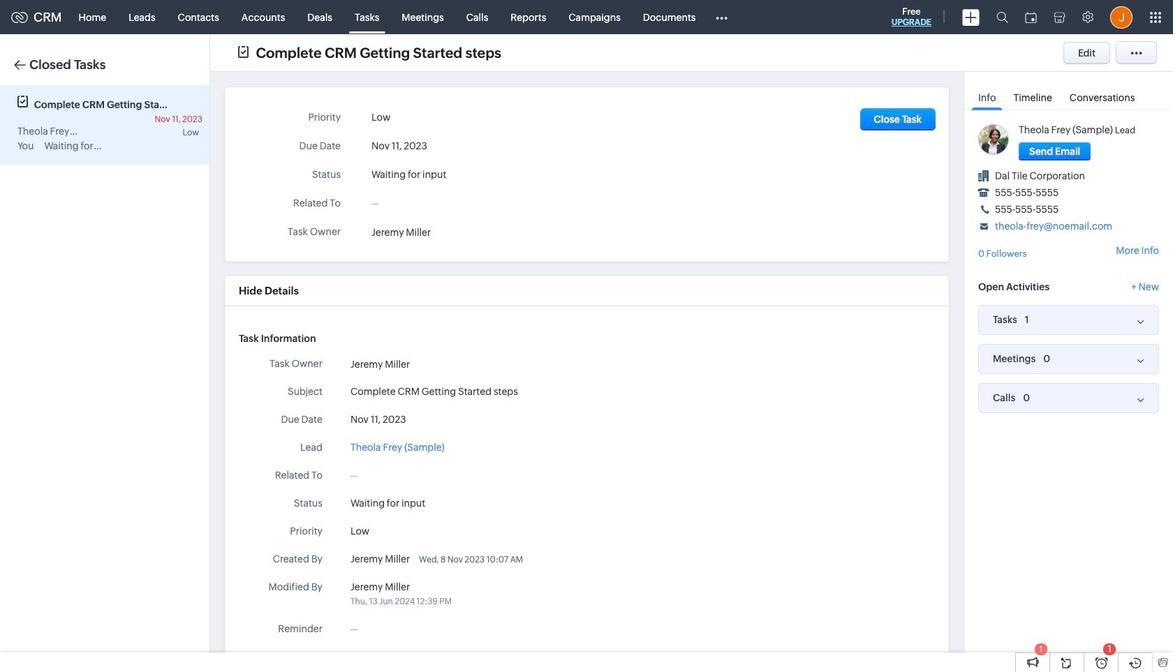 Task type: locate. For each thing, give the bounding box(es) containing it.
profile image
[[1111, 6, 1133, 28]]

search image
[[997, 11, 1009, 23]]

create menu element
[[955, 0, 989, 34]]

logo image
[[11, 12, 28, 23]]

create menu image
[[963, 9, 980, 26]]

None button
[[1020, 143, 1092, 161]]



Task type: vqa. For each thing, say whether or not it's contained in the screenshot.
text field
no



Task type: describe. For each thing, give the bounding box(es) containing it.
Other Modules field
[[707, 6, 738, 28]]

calendar image
[[1026, 12, 1038, 23]]

profile element
[[1103, 0, 1142, 34]]

search element
[[989, 0, 1017, 34]]



